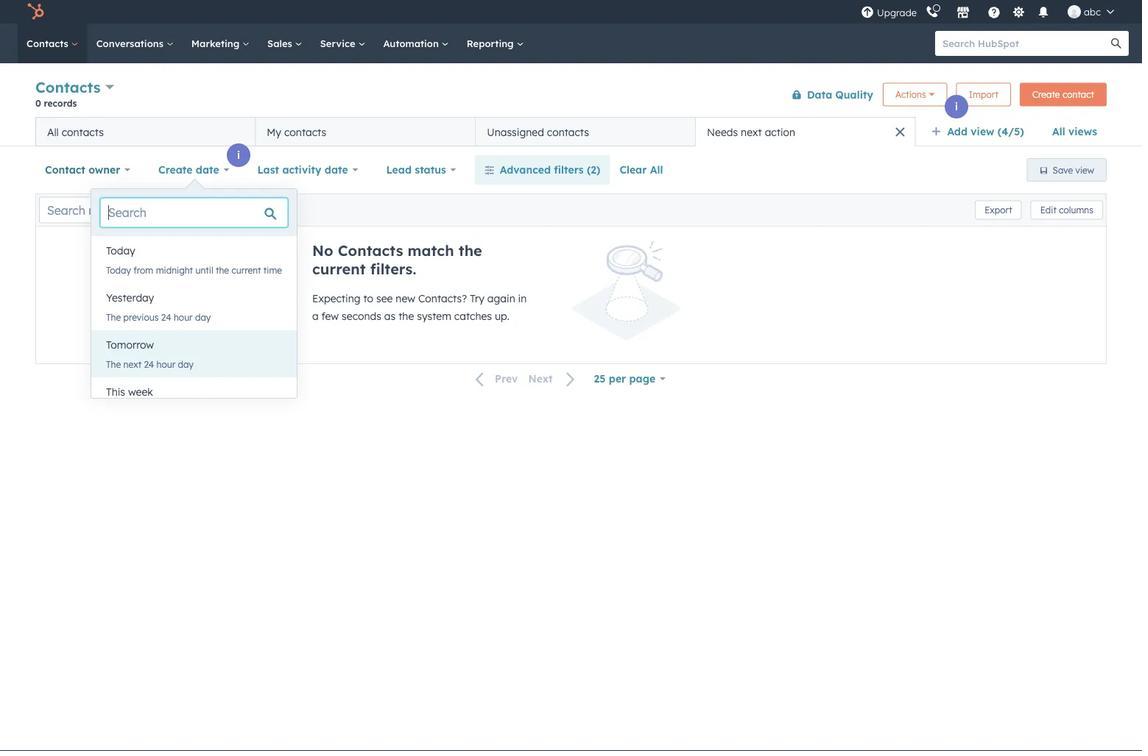Task type: vqa. For each thing, say whether or not it's contained in the screenshot.
Press to sort. image
no



Task type: describe. For each thing, give the bounding box(es) containing it.
list box containing today
[[91, 236, 297, 425]]

unassigned
[[487, 126, 544, 138]]

conversations
[[96, 37, 166, 49]]

date inside "last activity date" popup button
[[325, 163, 348, 176]]

contact owner button
[[35, 155, 140, 185]]

sales
[[267, 37, 295, 49]]

contacts for unassigned contacts
[[547, 126, 589, 138]]

(2)
[[587, 163, 600, 176]]

notifications button
[[1031, 0, 1056, 24]]

next inside button
[[741, 126, 762, 138]]

views
[[1069, 125, 1097, 138]]

unassigned contacts
[[487, 126, 589, 138]]

marketplaces button
[[948, 0, 979, 24]]

current inside today today from midnight until the current time
[[232, 265, 261, 276]]

no
[[312, 242, 333, 260]]

1 today from the top
[[106, 245, 135, 257]]

the inside no contacts match the current filters.
[[459, 242, 482, 260]]

columns
[[1059, 205, 1094, 216]]

add view (4/5)
[[947, 125, 1024, 138]]

0 horizontal spatial i
[[237, 149, 240, 162]]

abc
[[1084, 6, 1101, 18]]

prev
[[495, 373, 518, 386]]

clear all
[[620, 163, 663, 176]]

conversations link
[[87, 24, 182, 63]]

search image
[[1111, 38, 1122, 49]]

prev button
[[467, 370, 523, 389]]

service link
[[311, 24, 374, 63]]

settings image
[[1012, 6, 1026, 20]]

0 horizontal spatial i button
[[227, 144, 250, 167]]

lead status button
[[377, 155, 466, 185]]

day for tomorrow
[[178, 359, 194, 370]]

match
[[408, 242, 454, 260]]

few
[[322, 310, 339, 323]]

export button
[[975, 201, 1022, 220]]

automation
[[383, 37, 442, 49]]

needs next action
[[707, 126, 795, 138]]

the for yesterday
[[106, 312, 121, 323]]

(4/5)
[[998, 125, 1024, 138]]

search button
[[1104, 31, 1129, 56]]

contacts button
[[35, 77, 114, 98]]

advanced
[[500, 163, 551, 176]]

this
[[106, 386, 125, 399]]

all for all contacts
[[47, 126, 59, 138]]

page
[[629, 373, 656, 386]]

25
[[594, 373, 606, 386]]

hubspot image
[[27, 3, 44, 21]]

all contacts
[[47, 126, 104, 138]]

system
[[417, 310, 451, 323]]

calling icon button
[[920, 2, 945, 22]]

all views
[[1052, 125, 1097, 138]]

all inside button
[[650, 163, 663, 176]]

my contacts button
[[255, 117, 476, 147]]

tomorrow button
[[91, 331, 297, 360]]

contact
[[45, 163, 85, 176]]

calling icon image
[[926, 6, 939, 19]]

needs next action button
[[696, 117, 916, 147]]

tomorrow
[[106, 339, 154, 352]]

reporting
[[467, 37, 517, 49]]

save view button
[[1027, 158, 1107, 182]]

0 records
[[35, 98, 77, 109]]

today today from midnight until the current time
[[106, 245, 282, 276]]

create date
[[158, 163, 219, 176]]

last activity date
[[257, 163, 348, 176]]

all views link
[[1043, 117, 1107, 147]]

filters.
[[370, 260, 416, 278]]

today button
[[91, 236, 297, 266]]

upgrade image
[[861, 6, 874, 20]]

0 vertical spatial contacts
[[27, 37, 71, 49]]

upgrade
[[877, 7, 917, 19]]

create for create contact
[[1032, 89, 1060, 100]]

save view
[[1053, 165, 1094, 176]]

hubspot link
[[18, 3, 55, 21]]

actions button
[[883, 83, 948, 106]]

advanced filters (2)
[[500, 163, 600, 176]]

new
[[396, 292, 415, 305]]

see
[[376, 292, 393, 305]]

gary orlando image
[[1068, 5, 1081, 18]]

save
[[1053, 165, 1073, 176]]

contacts?
[[418, 292, 467, 305]]

create for create date
[[158, 163, 193, 176]]

time
[[264, 265, 282, 276]]

until
[[195, 265, 213, 276]]

all for all views
[[1052, 125, 1065, 138]]

notifications image
[[1037, 7, 1050, 20]]

to
[[363, 292, 373, 305]]

25 per page
[[594, 373, 656, 386]]

midnight
[[156, 265, 193, 276]]

0
[[35, 98, 41, 109]]

previous
[[123, 312, 159, 323]]

current inside no contacts match the current filters.
[[312, 260, 366, 278]]

clear
[[620, 163, 647, 176]]

hour for tomorrow
[[157, 359, 175, 370]]

Search HubSpot search field
[[935, 31, 1116, 56]]

up.
[[495, 310, 510, 323]]

import button
[[956, 83, 1011, 106]]

a
[[312, 310, 319, 323]]

menu containing abc
[[859, 0, 1125, 24]]

contacts link
[[18, 24, 87, 63]]



Task type: locate. For each thing, give the bounding box(es) containing it.
24 for tomorrow
[[144, 359, 154, 370]]

1 vertical spatial the
[[106, 359, 121, 370]]

0 vertical spatial i
[[955, 100, 958, 113]]

the inside expecting to see new contacts? try again in a few seconds as the system catches up.
[[399, 310, 414, 323]]

last activity date button
[[248, 155, 368, 185]]

clear all button
[[610, 155, 673, 185]]

contacts down the "contacts" banner
[[547, 126, 589, 138]]

1 contacts from the left
[[62, 126, 104, 138]]

all left views
[[1052, 125, 1065, 138]]

today left the "from"
[[106, 265, 131, 276]]

view for save
[[1076, 165, 1094, 176]]

contacts down hubspot link
[[27, 37, 71, 49]]

marketing
[[191, 37, 242, 49]]

data
[[807, 88, 832, 101]]

1 horizontal spatial create
[[1032, 89, 1060, 100]]

1 vertical spatial the
[[216, 265, 229, 276]]

0 vertical spatial day
[[195, 312, 211, 323]]

catches
[[454, 310, 492, 323]]

edit columns
[[1040, 205, 1094, 216]]

help button
[[982, 0, 1007, 24]]

contacts for my contacts
[[284, 126, 326, 138]]

1 vertical spatial next
[[123, 359, 141, 370]]

1 vertical spatial view
[[1076, 165, 1094, 176]]

current up expecting
[[312, 260, 366, 278]]

pagination navigation
[[467, 370, 584, 389]]

hour inside tomorrow the next 24 hour day
[[157, 359, 175, 370]]

view inside popup button
[[971, 125, 995, 138]]

0 vertical spatial next
[[741, 126, 762, 138]]

try
[[470, 292, 485, 305]]

sales link
[[259, 24, 311, 63]]

the right "until"
[[216, 265, 229, 276]]

activity
[[282, 163, 321, 176]]

day inside yesterday the previous 24 hour day
[[195, 312, 211, 323]]

contacts down records
[[62, 126, 104, 138]]

1 horizontal spatial the
[[399, 310, 414, 323]]

0 vertical spatial hour
[[174, 312, 193, 323]]

1 horizontal spatial view
[[1076, 165, 1094, 176]]

day
[[195, 312, 211, 323], [178, 359, 194, 370]]

contacts inside button
[[62, 126, 104, 138]]

0 horizontal spatial the
[[216, 265, 229, 276]]

in
[[518, 292, 527, 305]]

next down tomorrow
[[123, 359, 141, 370]]

reporting link
[[458, 24, 533, 63]]

1 date from the left
[[196, 163, 219, 176]]

2 vertical spatial the
[[399, 310, 414, 323]]

24 inside tomorrow the next 24 hour day
[[144, 359, 154, 370]]

add view (4/5) button
[[922, 117, 1043, 147]]

current
[[312, 260, 366, 278], [232, 265, 261, 276]]

1 horizontal spatial contacts
[[284, 126, 326, 138]]

the inside today today from midnight until the current time
[[216, 265, 229, 276]]

yesterday button
[[91, 284, 297, 313]]

1 horizontal spatial i
[[955, 100, 958, 113]]

contacts for all contacts
[[62, 126, 104, 138]]

0 vertical spatial the
[[106, 312, 121, 323]]

1 the from the top
[[106, 312, 121, 323]]

1 horizontal spatial next
[[741, 126, 762, 138]]

contacts inside popup button
[[35, 78, 101, 96]]

1 horizontal spatial 24
[[161, 312, 171, 323]]

abc button
[[1059, 0, 1123, 24]]

list box
[[91, 236, 297, 425]]

date
[[196, 163, 219, 176], [325, 163, 348, 176]]

1 vertical spatial 24
[[144, 359, 154, 370]]

all down 0 records
[[47, 126, 59, 138]]

create contact button
[[1020, 83, 1107, 106]]

help image
[[988, 7, 1001, 20]]

0 horizontal spatial create
[[158, 163, 193, 176]]

1 vertical spatial i
[[237, 149, 240, 162]]

lead status
[[386, 163, 446, 176]]

marketing link
[[182, 24, 259, 63]]

create up search search field on the top left of the page
[[158, 163, 193, 176]]

day up the this week button
[[178, 359, 194, 370]]

1 vertical spatial today
[[106, 265, 131, 276]]

create date button
[[149, 155, 239, 185]]

2 today from the top
[[106, 265, 131, 276]]

contacts right my
[[284, 126, 326, 138]]

0 horizontal spatial 24
[[144, 359, 154, 370]]

data quality
[[807, 88, 873, 101]]

the
[[106, 312, 121, 323], [106, 359, 121, 370]]

contact owner
[[45, 163, 120, 176]]

actions
[[896, 89, 926, 100]]

0 horizontal spatial view
[[971, 125, 995, 138]]

0 vertical spatial create
[[1032, 89, 1060, 100]]

this week
[[106, 386, 153, 399]]

0 horizontal spatial contacts
[[62, 126, 104, 138]]

settings link
[[1010, 4, 1028, 20]]

date up search search field on the top left of the page
[[196, 163, 219, 176]]

as
[[384, 310, 396, 323]]

day for yesterday
[[195, 312, 211, 323]]

1 vertical spatial i button
[[227, 144, 250, 167]]

2 the from the top
[[106, 359, 121, 370]]

view right save
[[1076, 165, 1094, 176]]

the down tomorrow
[[106, 359, 121, 370]]

the down yesterday
[[106, 312, 121, 323]]

0 horizontal spatial day
[[178, 359, 194, 370]]

i button up add
[[945, 95, 968, 119]]

today up the "from"
[[106, 245, 135, 257]]

contacts
[[27, 37, 71, 49], [35, 78, 101, 96], [338, 242, 403, 260]]

records
[[44, 98, 77, 109]]

needs
[[707, 126, 738, 138]]

the right as
[[399, 310, 414, 323]]

yesterday the previous 24 hour day
[[106, 292, 211, 323]]

i button
[[945, 95, 968, 119], [227, 144, 250, 167]]

next left action
[[741, 126, 762, 138]]

expecting to see new contacts? try again in a few seconds as the system catches up.
[[312, 292, 527, 323]]

edit
[[1040, 205, 1057, 216]]

0 horizontal spatial current
[[232, 265, 261, 276]]

view inside button
[[1076, 165, 1094, 176]]

next button
[[523, 370, 584, 389]]

24 inside yesterday the previous 24 hour day
[[161, 312, 171, 323]]

the inside tomorrow the next 24 hour day
[[106, 359, 121, 370]]

next
[[528, 373, 553, 386]]

yesterday
[[106, 292, 154, 305]]

1 horizontal spatial date
[[325, 163, 348, 176]]

24 right previous
[[161, 312, 171, 323]]

quality
[[836, 88, 873, 101]]

create contact
[[1032, 89, 1094, 100]]

2 contacts from the left
[[284, 126, 326, 138]]

seconds
[[342, 310, 381, 323]]

all inside button
[[47, 126, 59, 138]]

24 down tomorrow
[[144, 359, 154, 370]]

1 vertical spatial day
[[178, 359, 194, 370]]

1 horizontal spatial day
[[195, 312, 211, 323]]

action
[[765, 126, 795, 138]]

contacts right no
[[338, 242, 403, 260]]

edit columns button
[[1031, 201, 1103, 220]]

next
[[741, 126, 762, 138], [123, 359, 141, 370]]

create inside dropdown button
[[158, 163, 193, 176]]

0 vertical spatial the
[[459, 242, 482, 260]]

hour up the tomorrow button
[[174, 312, 193, 323]]

per
[[609, 373, 626, 386]]

0 horizontal spatial date
[[196, 163, 219, 176]]

1 horizontal spatial i button
[[945, 95, 968, 119]]

1 vertical spatial create
[[158, 163, 193, 176]]

date right activity
[[325, 163, 348, 176]]

all right clear
[[650, 163, 663, 176]]

marketplaces image
[[957, 7, 970, 20]]

tomorrow the next 24 hour day
[[106, 339, 194, 370]]

hour inside yesterday the previous 24 hour day
[[174, 312, 193, 323]]

service
[[320, 37, 358, 49]]

create left 'contact'
[[1032, 89, 1060, 100]]

from
[[134, 265, 153, 276]]

menu
[[859, 0, 1125, 24]]

2 horizontal spatial contacts
[[547, 126, 589, 138]]

1 horizontal spatial current
[[312, 260, 366, 278]]

3 contacts from the left
[[547, 126, 589, 138]]

day inside tomorrow the next 24 hour day
[[178, 359, 194, 370]]

24 for yesterday
[[161, 312, 171, 323]]

2 horizontal spatial the
[[459, 242, 482, 260]]

date inside create date dropdown button
[[196, 163, 219, 176]]

automation link
[[374, 24, 458, 63]]

i button left last
[[227, 144, 250, 167]]

my
[[267, 126, 281, 138]]

contacts inside no contacts match the current filters.
[[338, 242, 403, 260]]

last
[[257, 163, 279, 176]]

view for add
[[971, 125, 995, 138]]

status
[[415, 163, 446, 176]]

1 vertical spatial hour
[[157, 359, 175, 370]]

no contacts match the current filters.
[[312, 242, 482, 278]]

contacts
[[62, 126, 104, 138], [284, 126, 326, 138], [547, 126, 589, 138]]

all contacts button
[[35, 117, 255, 147]]

the for tomorrow
[[106, 359, 121, 370]]

0 horizontal spatial all
[[47, 126, 59, 138]]

0 vertical spatial 24
[[161, 312, 171, 323]]

Search search field
[[100, 198, 288, 228]]

current left time
[[232, 265, 261, 276]]

the right match
[[459, 242, 482, 260]]

owner
[[89, 163, 120, 176]]

contacts up records
[[35, 78, 101, 96]]

view right add
[[971, 125, 995, 138]]

25 per page button
[[584, 365, 675, 394]]

2 date from the left
[[325, 163, 348, 176]]

my contacts
[[267, 126, 326, 138]]

contacts banner
[[35, 75, 1107, 117]]

contact
[[1063, 89, 1094, 100]]

add
[[947, 125, 968, 138]]

0 horizontal spatial next
[[123, 359, 141, 370]]

1 horizontal spatial all
[[650, 163, 663, 176]]

Search name, phone, email addresses, or company search field
[[39, 197, 213, 224]]

2 vertical spatial contacts
[[338, 242, 403, 260]]

0 vertical spatial i button
[[945, 95, 968, 119]]

1 vertical spatial contacts
[[35, 78, 101, 96]]

data quality button
[[782, 80, 874, 109]]

create inside button
[[1032, 89, 1060, 100]]

the inside yesterday the previous 24 hour day
[[106, 312, 121, 323]]

next inside tomorrow the next 24 hour day
[[123, 359, 141, 370]]

again
[[487, 292, 515, 305]]

expecting
[[312, 292, 361, 305]]

2 horizontal spatial all
[[1052, 125, 1065, 138]]

hour for yesterday
[[174, 312, 193, 323]]

0 vertical spatial today
[[106, 245, 135, 257]]

hour up the this week button
[[157, 359, 175, 370]]

0 vertical spatial view
[[971, 125, 995, 138]]

day up the tomorrow button
[[195, 312, 211, 323]]

advanced filters (2) button
[[475, 155, 610, 185]]



